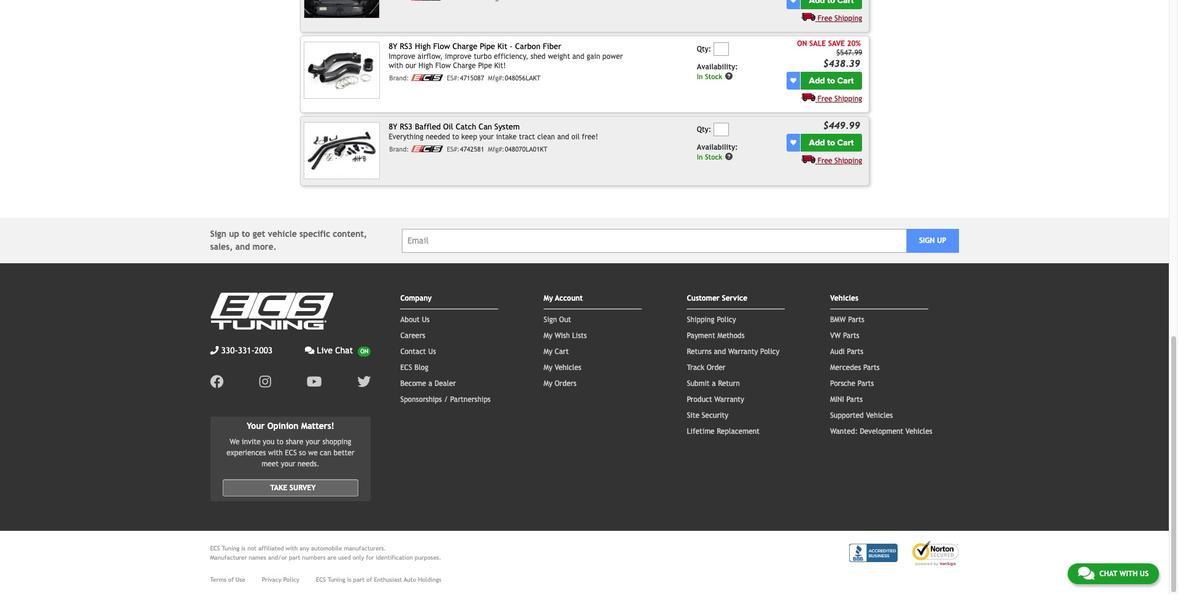 Task type: vqa. For each thing, say whether or not it's contained in the screenshot.
Sport Spring Set
no



Task type: describe. For each thing, give the bounding box(es) containing it.
take survey
[[270, 484, 316, 493]]

0 horizontal spatial your
[[281, 460, 296, 469]]

bmw parts link
[[831, 316, 865, 324]]

lifetime
[[687, 428, 715, 436]]

enthusiast
[[374, 577, 402, 583]]

youtube logo image
[[307, 375, 322, 389]]

chat with us link
[[1068, 564, 1160, 585]]

turbo
[[474, 52, 492, 61]]

048070la01kt
[[505, 145, 548, 153]]

terms of use link
[[210, 575, 246, 585]]

my wish lists
[[544, 332, 587, 340]]

instagram logo image
[[259, 375, 271, 389]]

can
[[479, 122, 492, 132]]

security
[[702, 412, 729, 420]]

add for 2nd add to wish list icon from the top
[[810, 137, 826, 148]]

site security link
[[687, 412, 729, 420]]

8y rs3 baffled oil catch can system link
[[389, 122, 520, 132]]

become a dealer
[[401, 380, 456, 388]]

mfg#: for kit
[[488, 74, 505, 82]]

us for contact us
[[429, 348, 436, 356]]

manufacturer
[[210, 555, 247, 561]]

availability: for 8y rs3 baffled oil catch can system
[[697, 143, 739, 152]]

vw parts link
[[831, 332, 860, 340]]

contact
[[401, 348, 426, 356]]

availability: in stock for 8y rs3 baffled oil catch can system
[[697, 143, 739, 161]]

matters!
[[301, 421, 335, 431]]

mercedes parts
[[831, 364, 880, 372]]

availability: for 8y rs3 high flow charge pipe kit - carbon fiber
[[697, 63, 739, 71]]

1 vertical spatial pipe
[[478, 61, 492, 70]]

product warranty link
[[687, 396, 745, 404]]

my for my orders
[[544, 380, 553, 388]]

methods
[[718, 332, 745, 340]]

8y for 8y rs3 high flow charge pipe kit - carbon fiber
[[389, 42, 398, 51]]

holdings
[[418, 577, 442, 583]]

parts for audi parts
[[848, 348, 864, 356]]

oil
[[443, 122, 454, 132]]

ecs for ecs tuning is part of enthusiast auto holdings
[[316, 577, 326, 583]]

330-
[[221, 346, 238, 356]]

to inside we invite you to share your shopping experiences with ecs so we can better meet your needs.
[[277, 438, 284, 446]]

content,
[[333, 229, 367, 239]]

enthusiast auto holdings link
[[374, 575, 442, 585]]

ecs tuning image
[[210, 293, 333, 330]]

$449.99
[[824, 120, 861, 131]]

es#4715087 - 048056lakt - 8y rs3 high flow charge pipe kit - carbon fiber - improve airflow, improve turbo efficiency, shed weight and gain power with our high flow charge pipe kit! - ecs - audi image
[[304, 42, 380, 99]]

shipping policy
[[687, 316, 737, 324]]

audi parts
[[831, 348, 864, 356]]

with right comments icon
[[1120, 570, 1138, 578]]

vehicles right development
[[906, 428, 933, 436]]

1 add to cart from the top
[[810, 75, 854, 86]]

track order
[[687, 364, 726, 372]]

ecs - corporate logo image for baffled
[[411, 145, 443, 152]]

clean
[[538, 132, 555, 141]]

shipping up $449.99
[[835, 94, 863, 103]]

sign out
[[544, 316, 571, 324]]

vehicles up wanted: development vehicles link
[[867, 412, 893, 420]]

your inside 8y rs3 baffled oil catch can system everything needed to keep your intake tract clean and oil free!
[[480, 132, 494, 141]]

keep
[[462, 132, 477, 141]]

intake
[[496, 132, 517, 141]]

returns and warranty policy link
[[687, 348, 780, 356]]

0 vertical spatial cart
[[838, 75, 854, 86]]

2 of from the left
[[367, 577, 372, 583]]

add to wish list image
[[791, 78, 797, 84]]

add to cart button for 2nd add to wish list icon from the top
[[801, 134, 863, 152]]

1 vertical spatial warranty
[[715, 396, 745, 404]]

add for add to wish list image
[[810, 75, 826, 86]]

brand: for 8y rs3 high flow charge pipe kit - carbon fiber
[[390, 74, 409, 82]]

fiber
[[543, 42, 562, 51]]

parts for porsche parts
[[858, 380, 875, 388]]

audi
[[831, 348, 845, 356]]

0 vertical spatial charge
[[453, 42, 478, 51]]

331-
[[238, 346, 255, 356]]

1 vertical spatial charge
[[453, 61, 476, 70]]

with inside we invite you to share your shopping experiences with ecs so we can better meet your needs.
[[268, 449, 283, 458]]

sign for sign up to get vehicle specific content, sales, and more.
[[210, 229, 227, 239]]

live chat
[[317, 346, 353, 356]]

payment
[[687, 332, 716, 340]]

my orders
[[544, 380, 577, 388]]

careers
[[401, 332, 426, 340]]

es#: 4742581 mfg#: 048070la01kt
[[447, 145, 548, 153]]

orders
[[555, 380, 577, 388]]

ecs for ecs tuning is not affiliated with any automobile manufacturers. manufacturer names and/or part numbers are used only for identification purposes.
[[210, 545, 220, 552]]

more.
[[253, 242, 277, 252]]

payment methods
[[687, 332, 745, 340]]

qty: for 8y rs3 baffled oil catch can system
[[697, 126, 712, 134]]

ecs blog link
[[401, 364, 429, 372]]

take
[[270, 484, 288, 493]]

a for submit
[[712, 380, 716, 388]]

8y rs3 high flow charge pipe kit - carbon fiber link
[[389, 42, 562, 51]]

stock for 8y rs3 baffled oil catch can system
[[705, 153, 723, 161]]

better
[[334, 449, 355, 458]]

everything
[[389, 132, 424, 141]]

returns and warranty policy
[[687, 348, 780, 356]]

purposes.
[[415, 555, 442, 561]]

our
[[406, 61, 417, 70]]

my for my wish lists
[[544, 332, 553, 340]]

catch
[[456, 122, 477, 132]]

2 free shipping image from the top
[[802, 93, 816, 101]]

meet
[[262, 460, 279, 469]]

shipping up payment
[[687, 316, 715, 324]]

phone image
[[210, 347, 219, 355]]

3 free shipping from the top
[[818, 156, 863, 165]]

used
[[338, 555, 351, 561]]

2 vertical spatial cart
[[555, 348, 569, 356]]

comments image
[[305, 347, 315, 355]]

payment methods link
[[687, 332, 745, 340]]

free!
[[582, 132, 599, 141]]

brand: for 8y rs3 baffled oil catch can system
[[390, 145, 409, 153]]

your
[[247, 421, 265, 431]]

tuning for not
[[222, 545, 240, 552]]

audi parts link
[[831, 348, 864, 356]]

supported
[[831, 412, 864, 420]]

in for 8y rs3 baffled oil catch can system
[[697, 153, 703, 161]]

live chat link
[[305, 345, 371, 358]]

my wish lists link
[[544, 332, 587, 340]]

my cart link
[[544, 348, 569, 356]]

add to cart button for add to wish list image
[[801, 72, 863, 90]]

parts for mercedes parts
[[864, 364, 880, 372]]

vehicles up bmw parts link on the right bottom
[[831, 294, 859, 303]]

1 free shipping from the top
[[818, 14, 863, 23]]

330-331-2003 link
[[210, 345, 273, 358]]

parts for vw parts
[[844, 332, 860, 340]]

vehicles up the orders
[[555, 364, 582, 372]]

shed
[[531, 52, 546, 61]]

8y for 8y rs3 baffled oil catch can system
[[389, 122, 398, 132]]

efficiency,
[[494, 52, 529, 61]]

to inside 8y rs3 baffled oil catch can system everything needed to keep your intake tract clean and oil free!
[[452, 132, 459, 141]]

power
[[603, 52, 623, 61]]

part inside ecs tuning is not affiliated with any automobile manufacturers. manufacturer names and/or part numbers are used only for identification purposes.
[[289, 555, 300, 561]]

parts for mini parts
[[847, 396, 863, 404]]

my for my vehicles
[[544, 364, 553, 372]]

sponsorships / partnerships
[[401, 396, 491, 404]]

1 vertical spatial high
[[419, 61, 433, 70]]

company
[[401, 294, 432, 303]]

8y rs3 high flow charge pipe kit - carbon fiber improve airflow, improve turbo efficiency, shed weight and gain power with our high flow charge pipe kit!
[[389, 42, 623, 70]]

sale
[[810, 39, 827, 48]]

0 vertical spatial high
[[415, 42, 431, 51]]

parts for bmw parts
[[849, 316, 865, 324]]

free shipping image
[[802, 155, 816, 163]]

my vehicles link
[[544, 364, 582, 372]]

1 vertical spatial policy
[[761, 348, 780, 356]]

for
[[366, 555, 374, 561]]

vw parts
[[831, 332, 860, 340]]

stock for 8y rs3 high flow charge pipe kit - carbon fiber
[[705, 72, 723, 81]]

up for sign up to get vehicle specific content, sales, and more.
[[229, 229, 239, 239]]

wanted: development vehicles link
[[831, 428, 933, 436]]

es#: for charge
[[447, 74, 460, 82]]

-
[[510, 42, 513, 51]]

2 add to wish list image from the top
[[791, 140, 797, 146]]

Email email field
[[402, 229, 907, 253]]

up for sign up
[[938, 237, 947, 245]]

only
[[353, 555, 364, 561]]

to down the $438.39
[[828, 75, 836, 86]]

ecs for ecs blog
[[401, 364, 412, 372]]

es#: for catch
[[447, 145, 460, 153]]

on
[[798, 39, 808, 48]]



Task type: locate. For each thing, give the bounding box(es) containing it.
parts right bmw
[[849, 316, 865, 324]]

free right free shipping image
[[818, 156, 833, 165]]

my left wish
[[544, 332, 553, 340]]

0 vertical spatial free shipping image
[[802, 12, 816, 21]]

8y rs3 baffled oil catch can system everything needed to keep your intake tract clean and oil free!
[[389, 122, 599, 141]]

0 vertical spatial add to wish list image
[[791, 0, 797, 3]]

0 vertical spatial add to cart
[[810, 75, 854, 86]]

20%
[[848, 39, 861, 48]]

parts down "porsche parts"
[[847, 396, 863, 404]]

1 horizontal spatial sign
[[544, 316, 557, 324]]

brand: down our
[[390, 74, 409, 82]]

0 vertical spatial policy
[[717, 316, 737, 324]]

1 vertical spatial es#:
[[447, 145, 460, 153]]

ecs inside ecs tuning is not affiliated with any automobile manufacturers. manufacturer names and/or part numbers are used only for identification purposes.
[[210, 545, 220, 552]]

my account
[[544, 294, 583, 303]]

ecs left blog
[[401, 364, 412, 372]]

my down my cart link
[[544, 364, 553, 372]]

dealer
[[435, 380, 456, 388]]

rs3 up everything
[[400, 122, 413, 132]]

0 vertical spatial is
[[241, 545, 246, 552]]

1 rs3 from the top
[[400, 42, 413, 51]]

2 my from the top
[[544, 332, 553, 340]]

product
[[687, 396, 713, 404]]

rs3 inside 8y rs3 baffled oil catch can system everything needed to keep your intake tract clean and oil free!
[[400, 122, 413, 132]]

bmw parts
[[831, 316, 865, 324]]

2 horizontal spatial policy
[[761, 348, 780, 356]]

about
[[401, 316, 420, 324]]

part
[[289, 555, 300, 561], [353, 577, 365, 583]]

1 vertical spatial mfg#:
[[488, 145, 505, 153]]

2 add to cart from the top
[[810, 137, 854, 148]]

to right you
[[277, 438, 284, 446]]

parts down mercedes parts
[[858, 380, 875, 388]]

up
[[229, 229, 239, 239], [938, 237, 947, 245]]

question sign image for 8y rs3 baffled oil catch can system
[[725, 152, 734, 161]]

warranty down methods at the bottom right of the page
[[729, 348, 759, 356]]

cart down the $438.39
[[838, 75, 854, 86]]

2 add from the top
[[810, 137, 826, 148]]

tuning up manufacturer
[[222, 545, 240, 552]]

of left enthusiast
[[367, 577, 372, 583]]

0 vertical spatial rs3
[[400, 42, 413, 51]]

and inside sign up to get vehicle specific content, sales, and more.
[[236, 242, 250, 252]]

1 of from the left
[[228, 577, 234, 583]]

1 vertical spatial 8y
[[389, 122, 398, 132]]

chat right live
[[335, 346, 353, 356]]

rs3
[[400, 42, 413, 51], [400, 122, 413, 132]]

is down 'used'
[[347, 577, 352, 583]]

add to cart
[[810, 75, 854, 86], [810, 137, 854, 148]]

2 horizontal spatial sign
[[920, 237, 935, 245]]

stock
[[705, 72, 723, 81], [705, 153, 723, 161]]

1 vertical spatial add
[[810, 137, 826, 148]]

1 qty: from the top
[[697, 45, 712, 54]]

take survey button
[[223, 480, 359, 497]]

0 vertical spatial chat
[[335, 346, 353, 356]]

0 vertical spatial pipe
[[480, 42, 495, 51]]

2 stock from the top
[[705, 153, 723, 161]]

mini parts
[[831, 396, 863, 404]]

my orders link
[[544, 380, 577, 388]]

my up my vehicles link at left bottom
[[544, 348, 553, 356]]

2 vertical spatial policy
[[284, 577, 300, 583]]

automobile
[[311, 545, 342, 552]]

gain
[[587, 52, 601, 61]]

1 add to cart button from the top
[[801, 72, 863, 90]]

rs3 up improve
[[400, 42, 413, 51]]

2 qty: from the top
[[697, 126, 712, 134]]

qty: for 8y rs3 high flow charge pipe kit - carbon fiber
[[697, 45, 712, 54]]

free shipping image down the on sale save 20% $547.99 $438.39
[[802, 93, 816, 101]]

mini parts link
[[831, 396, 863, 404]]

facebook logo image
[[210, 375, 224, 389]]

ecs inside we invite you to share your shopping experiences with ecs so we can better meet your needs.
[[285, 449, 297, 458]]

your right meet
[[281, 460, 296, 469]]

8y
[[389, 42, 398, 51], [389, 122, 398, 132]]

2 vertical spatial free
[[818, 156, 833, 165]]

and left oil
[[558, 132, 570, 141]]

ecs tuning is part of enthusiast auto holdings
[[316, 577, 442, 583]]

question sign image
[[725, 72, 734, 80], [725, 152, 734, 161]]

3 free from the top
[[818, 156, 833, 165]]

chat right comments icon
[[1100, 570, 1118, 578]]

1 mfg#: from the top
[[488, 74, 505, 82]]

4 my from the top
[[544, 364, 553, 372]]

tuning for part
[[328, 577, 346, 583]]

1 vertical spatial free shipping image
[[802, 93, 816, 101]]

1 horizontal spatial part
[[353, 577, 365, 583]]

0 horizontal spatial part
[[289, 555, 300, 561]]

to left get
[[242, 229, 250, 239]]

0 vertical spatial us
[[422, 316, 430, 324]]

part down only
[[353, 577, 365, 583]]

up inside button
[[938, 237, 947, 245]]

careers link
[[401, 332, 426, 340]]

charge down "improve"
[[453, 61, 476, 70]]

1 vertical spatial qty:
[[697, 126, 712, 134]]

customer service
[[687, 294, 748, 303]]

cart down wish
[[555, 348, 569, 356]]

es#4742581 - 048070la01kt - 8y rs3 baffled oil catch can system - everything needed to keep your intake tract clean and oil free! - ecs - audi image
[[304, 122, 380, 179]]

is for not
[[241, 545, 246, 552]]

twitter logo image
[[358, 375, 371, 389]]

affiliated
[[258, 545, 284, 552]]

of left the use
[[228, 577, 234, 583]]

us right contact
[[429, 348, 436, 356]]

ecs - corporate logo image for high
[[411, 74, 443, 81]]

0 vertical spatial mfg#:
[[488, 74, 505, 82]]

2 mfg#: from the top
[[488, 145, 505, 153]]

es#4736531 - 046974ecs01 - 8y rs3 luft-technik intake system - flow increase of over 25% compared to stock and all the added turbo noises! - ecs - audi image
[[304, 0, 380, 19]]

0 horizontal spatial policy
[[284, 577, 300, 583]]

to inside sign up to get vehicle specific content, sales, and more.
[[242, 229, 250, 239]]

0 vertical spatial stock
[[705, 72, 723, 81]]

sign inside button
[[920, 237, 935, 245]]

with inside 8y rs3 high flow charge pipe kit - carbon fiber improve airflow, improve turbo efficiency, shed weight and gain power with our high flow charge pipe kit!
[[389, 61, 403, 70]]

parts up "porsche parts"
[[864, 364, 880, 372]]

free shipping image up the on
[[802, 12, 816, 21]]

1 availability: from the top
[[697, 63, 739, 71]]

opinion
[[268, 421, 299, 431]]

1 vertical spatial us
[[429, 348, 436, 356]]

1 free shipping image from the top
[[802, 12, 816, 21]]

and up order
[[714, 348, 726, 356]]

experiences
[[227, 449, 266, 458]]

ecs tuning is not affiliated with any automobile manufacturers. manufacturer names and/or part numbers are used only for identification purposes.
[[210, 545, 442, 561]]

0 vertical spatial your
[[480, 132, 494, 141]]

my left the orders
[[544, 380, 553, 388]]

0 vertical spatial availability:
[[697, 63, 739, 71]]

charge
[[453, 42, 478, 51], [453, 61, 476, 70]]

0 horizontal spatial tuning
[[222, 545, 240, 552]]

tuning inside ecs tuning is not affiliated with any automobile manufacturers. manufacturer names and/or part numbers are used only for identification purposes.
[[222, 545, 240, 552]]

0 vertical spatial flow
[[434, 42, 450, 51]]

porsche parts link
[[831, 380, 875, 388]]

8y inside 8y rs3 high flow charge pipe kit - carbon fiber improve airflow, improve turbo efficiency, shed weight and gain power with our high flow charge pipe kit!
[[389, 42, 398, 51]]

add
[[810, 75, 826, 86], [810, 137, 826, 148]]

cart down $449.99
[[838, 137, 854, 148]]

brand: down everything
[[390, 145, 409, 153]]

ecs left so
[[285, 449, 297, 458]]

rs3 for baffled
[[400, 122, 413, 132]]

with down improve
[[389, 61, 403, 70]]

supported vehicles link
[[831, 412, 893, 420]]

es#: left 4742581
[[447, 145, 460, 153]]

add right add to wish list image
[[810, 75, 826, 86]]

1 vertical spatial add to wish list image
[[791, 140, 797, 146]]

2 in from the top
[[697, 153, 703, 161]]

tract
[[519, 132, 535, 141]]

0 vertical spatial ecs - corporate logo image
[[411, 74, 443, 81]]

1 ecs - corporate logo image from the top
[[411, 74, 443, 81]]

ecs - corporate logo image down our
[[411, 74, 443, 81]]

ecs - corporate logo image down needed
[[411, 145, 443, 152]]

my cart
[[544, 348, 569, 356]]

1 in from the top
[[697, 72, 703, 81]]

1 horizontal spatial a
[[712, 380, 716, 388]]

2 8y from the top
[[389, 122, 398, 132]]

is for part
[[347, 577, 352, 583]]

free shipping up save at the top right of page
[[818, 14, 863, 23]]

of inside 'link'
[[228, 577, 234, 583]]

2 rs3 from the top
[[400, 122, 413, 132]]

1 a from the left
[[429, 380, 433, 388]]

tuning down are
[[328, 577, 346, 583]]

0 horizontal spatial a
[[429, 380, 433, 388]]

take survey link
[[223, 480, 359, 497]]

high down airflow,
[[419, 61, 433, 70]]

0 vertical spatial warranty
[[729, 348, 759, 356]]

ecs down numbers
[[316, 577, 326, 583]]

add up free shipping image
[[810, 137, 826, 148]]

1 vertical spatial cart
[[838, 137, 854, 148]]

flow up airflow,
[[434, 42, 450, 51]]

1 question sign image from the top
[[725, 72, 734, 80]]

2 brand: from the top
[[390, 145, 409, 153]]

5 my from the top
[[544, 380, 553, 388]]

1 vertical spatial rs3
[[400, 122, 413, 132]]

rs3 inside 8y rs3 high flow charge pipe kit - carbon fiber improve airflow, improve turbo efficiency, shed weight and gain power with our high flow charge pipe kit!
[[400, 42, 413, 51]]

1 horizontal spatial is
[[347, 577, 352, 583]]

1 horizontal spatial chat
[[1100, 570, 1118, 578]]

part down any
[[289, 555, 300, 561]]

1 brand: from the top
[[390, 74, 409, 82]]

share
[[286, 438, 304, 446]]

free shipping right free shipping image
[[818, 156, 863, 165]]

account
[[555, 294, 583, 303]]

1 vertical spatial availability:
[[697, 143, 739, 152]]

1 vertical spatial in
[[697, 153, 703, 161]]

system
[[495, 122, 520, 132]]

you
[[263, 438, 275, 446]]

1 vertical spatial part
[[353, 577, 365, 583]]

add to cart down $449.99
[[810, 137, 854, 148]]

0 vertical spatial availability: in stock
[[697, 63, 739, 81]]

returns
[[687, 348, 712, 356]]

0 horizontal spatial up
[[229, 229, 239, 239]]

is left 'not'
[[241, 545, 246, 552]]

your up we
[[306, 438, 320, 446]]

0 vertical spatial brand:
[[390, 74, 409, 82]]

1 8y from the top
[[389, 42, 398, 51]]

numbers
[[302, 555, 326, 561]]

needed
[[426, 132, 450, 141]]

policy for privacy policy
[[284, 577, 300, 583]]

chat
[[335, 346, 353, 356], [1100, 570, 1118, 578]]

1 horizontal spatial policy
[[717, 316, 737, 324]]

add to cart down the $438.39
[[810, 75, 854, 86]]

0 vertical spatial free
[[818, 14, 833, 23]]

3 my from the top
[[544, 348, 553, 356]]

0 vertical spatial tuning
[[222, 545, 240, 552]]

we invite you to share your shopping experiences with ecs so we can better meet your needs.
[[227, 438, 355, 469]]

vehicles
[[831, 294, 859, 303], [555, 364, 582, 372], [867, 412, 893, 420], [906, 428, 933, 436]]

1 vertical spatial flow
[[436, 61, 451, 70]]

kit
[[498, 42, 508, 51]]

on sale save 20% $547.99 $438.39
[[798, 39, 863, 69]]

charge up "improve"
[[453, 42, 478, 51]]

1 vertical spatial question sign image
[[725, 152, 734, 161]]

0 horizontal spatial sign
[[210, 229, 227, 239]]

mfg#: down kit!
[[488, 74, 505, 82]]

1 vertical spatial your
[[306, 438, 320, 446]]

1 vertical spatial availability: in stock
[[697, 143, 739, 161]]

0 vertical spatial in
[[697, 72, 703, 81]]

sign
[[210, 229, 227, 239], [920, 237, 935, 245], [544, 316, 557, 324]]

cart
[[838, 75, 854, 86], [838, 137, 854, 148], [555, 348, 569, 356]]

add to cart button down the $438.39
[[801, 72, 863, 90]]

0 vertical spatial es#:
[[447, 74, 460, 82]]

pipe down turbo
[[478, 61, 492, 70]]

1 my from the top
[[544, 294, 553, 303]]

a left the dealer
[[429, 380, 433, 388]]

1 free from the top
[[818, 14, 833, 23]]

add to wish list image
[[791, 0, 797, 3], [791, 140, 797, 146]]

in for 8y rs3 high flow charge pipe kit - carbon fiber
[[697, 72, 703, 81]]

flow down airflow,
[[436, 61, 451, 70]]

2 availability: in stock from the top
[[697, 143, 739, 161]]

my for my cart
[[544, 348, 553, 356]]

and right sales,
[[236, 242, 250, 252]]

0 horizontal spatial of
[[228, 577, 234, 583]]

2 horizontal spatial your
[[480, 132, 494, 141]]

and inside 8y rs3 high flow charge pipe kit - carbon fiber improve airflow, improve turbo efficiency, shed weight and gain power with our high flow charge pipe kit!
[[573, 52, 585, 61]]

ecs up manufacturer
[[210, 545, 220, 552]]

and left gain
[[573, 52, 585, 61]]

sales,
[[210, 242, 233, 252]]

1 es#: from the top
[[447, 74, 460, 82]]

policy for shipping policy
[[717, 316, 737, 324]]

customer
[[687, 294, 720, 303]]

0 vertical spatial add to cart button
[[801, 72, 863, 90]]

2 a from the left
[[712, 380, 716, 388]]

comments image
[[1079, 566, 1095, 581]]

us for about us
[[422, 316, 430, 324]]

0 vertical spatial 8y
[[389, 42, 398, 51]]

mfg#: for system
[[488, 145, 505, 153]]

048056lakt
[[505, 74, 541, 82]]

a for become
[[429, 380, 433, 388]]

sign up
[[920, 237, 947, 245]]

1 vertical spatial free shipping
[[818, 94, 863, 103]]

0 horizontal spatial chat
[[335, 346, 353, 356]]

0 vertical spatial question sign image
[[725, 72, 734, 80]]

1 vertical spatial is
[[347, 577, 352, 583]]

8y inside 8y rs3 baffled oil catch can system everything needed to keep your intake tract clean and oil free!
[[389, 122, 398, 132]]

4742581
[[460, 145, 485, 153]]

parts right the vw
[[844, 332, 860, 340]]

1 horizontal spatial your
[[306, 438, 320, 446]]

sign for sign up
[[920, 237, 935, 245]]

2 es#: from the top
[[447, 145, 460, 153]]

shipping up 20%
[[835, 14, 863, 23]]

warranty down return
[[715, 396, 745, 404]]

baffled
[[415, 122, 441, 132]]

improve
[[389, 52, 416, 61]]

submit
[[687, 380, 710, 388]]

0 vertical spatial free shipping
[[818, 14, 863, 23]]

free up sale
[[818, 14, 833, 23]]

development
[[860, 428, 904, 436]]

0 vertical spatial part
[[289, 555, 300, 561]]

us right comments icon
[[1141, 570, 1149, 578]]

and inside 8y rs3 baffled oil catch can system everything needed to keep your intake tract clean and oil free!
[[558, 132, 570, 141]]

qty:
[[697, 45, 712, 54], [697, 126, 712, 134]]

with up meet
[[268, 449, 283, 458]]

my left account
[[544, 294, 553, 303]]

add to cart button down $449.99
[[801, 134, 863, 152]]

my for my account
[[544, 294, 553, 303]]

rs3 for high
[[400, 42, 413, 51]]

8y up improve
[[389, 42, 398, 51]]

1 horizontal spatial up
[[938, 237, 947, 245]]

question sign image for 8y rs3 high flow charge pipe kit - carbon fiber
[[725, 72, 734, 80]]

sign inside sign up to get vehicle specific content, sales, and more.
[[210, 229, 227, 239]]

your down can
[[480, 132, 494, 141]]

2 vertical spatial free shipping
[[818, 156, 863, 165]]

mfg#: down intake
[[488, 145, 505, 153]]

1 vertical spatial brand:
[[390, 145, 409, 153]]

1 add from the top
[[810, 75, 826, 86]]

auto
[[404, 577, 417, 583]]

2 ecs - corporate logo image from the top
[[411, 145, 443, 152]]

track order link
[[687, 364, 726, 372]]

1 vertical spatial add to cart
[[810, 137, 854, 148]]

contact us link
[[401, 348, 436, 356]]

1 vertical spatial free
[[818, 94, 833, 103]]

mercedes
[[831, 364, 862, 372]]

up inside sign up to get vehicle specific content, sales, and more.
[[229, 229, 239, 239]]

parts up mercedes parts
[[848, 348, 864, 356]]

availability: in stock for 8y rs3 high flow charge pipe kit - carbon fiber
[[697, 63, 739, 81]]

1 availability: in stock from the top
[[697, 63, 739, 81]]

mini
[[831, 396, 845, 404]]

wish
[[555, 332, 570, 340]]

free up $449.99
[[818, 94, 833, 103]]

0 vertical spatial add
[[810, 75, 826, 86]]

about us
[[401, 316, 430, 324]]

terms of use
[[210, 577, 246, 583]]

free shipping up $449.99
[[818, 94, 863, 103]]

2 vertical spatial your
[[281, 460, 296, 469]]

1 vertical spatial add to cart button
[[801, 134, 863, 152]]

with inside ecs tuning is not affiliated with any automobile manufacturers. manufacturer names and/or part numbers are used only for identification purposes.
[[286, 545, 298, 552]]

availability:
[[697, 63, 739, 71], [697, 143, 739, 152]]

pipe up turbo
[[480, 42, 495, 51]]

1 vertical spatial chat
[[1100, 570, 1118, 578]]

shipping policy link
[[687, 316, 737, 324]]

availability: in stock
[[697, 63, 739, 81], [697, 143, 739, 161]]

1 add to wish list image from the top
[[791, 0, 797, 3]]

lifetime replacement link
[[687, 428, 760, 436]]

1 horizontal spatial of
[[367, 577, 372, 583]]

4715087
[[460, 74, 485, 82]]

None text field
[[714, 43, 729, 56], [714, 123, 729, 137], [714, 43, 729, 56], [714, 123, 729, 137]]

with
[[389, 61, 403, 70], [268, 449, 283, 458], [286, 545, 298, 552], [1120, 570, 1138, 578]]

carbon
[[515, 42, 541, 51]]

shipping down $449.99
[[835, 156, 863, 165]]

terms
[[210, 577, 226, 583]]

2 add to cart button from the top
[[801, 134, 863, 152]]

to down 8y rs3 baffled oil catch can system link
[[452, 132, 459, 141]]

is inside ecs tuning is not affiliated with any automobile manufacturers. manufacturer names and/or part numbers are used only for identification purposes.
[[241, 545, 246, 552]]

1 vertical spatial ecs - corporate logo image
[[411, 145, 443, 152]]

sign for sign out
[[544, 316, 557, 324]]

1 stock from the top
[[705, 72, 723, 81]]

2 free from the top
[[818, 94, 833, 103]]

1 vertical spatial tuning
[[328, 577, 346, 583]]

free shipping image
[[802, 12, 816, 21], [802, 93, 816, 101]]

es#: 4715087 mfg#: 048056lakt
[[447, 74, 541, 82]]

0 horizontal spatial is
[[241, 545, 246, 552]]

with left any
[[286, 545, 298, 552]]

out
[[560, 316, 571, 324]]

es#: left "4715087"
[[447, 74, 460, 82]]

2 free shipping from the top
[[818, 94, 863, 103]]

2 availability: from the top
[[697, 143, 739, 152]]

a
[[429, 380, 433, 388], [712, 380, 716, 388]]

2 vertical spatial us
[[1141, 570, 1149, 578]]

1 vertical spatial stock
[[705, 153, 723, 161]]

a left return
[[712, 380, 716, 388]]

1 horizontal spatial tuning
[[328, 577, 346, 583]]

2 question sign image from the top
[[725, 152, 734, 161]]

ecs - corporate logo image
[[411, 74, 443, 81], [411, 145, 443, 152]]

0 vertical spatial qty:
[[697, 45, 712, 54]]

high up airflow,
[[415, 42, 431, 51]]

lists
[[573, 332, 587, 340]]

us right about
[[422, 316, 430, 324]]

to down $449.99
[[828, 137, 836, 148]]

8y up everything
[[389, 122, 398, 132]]



